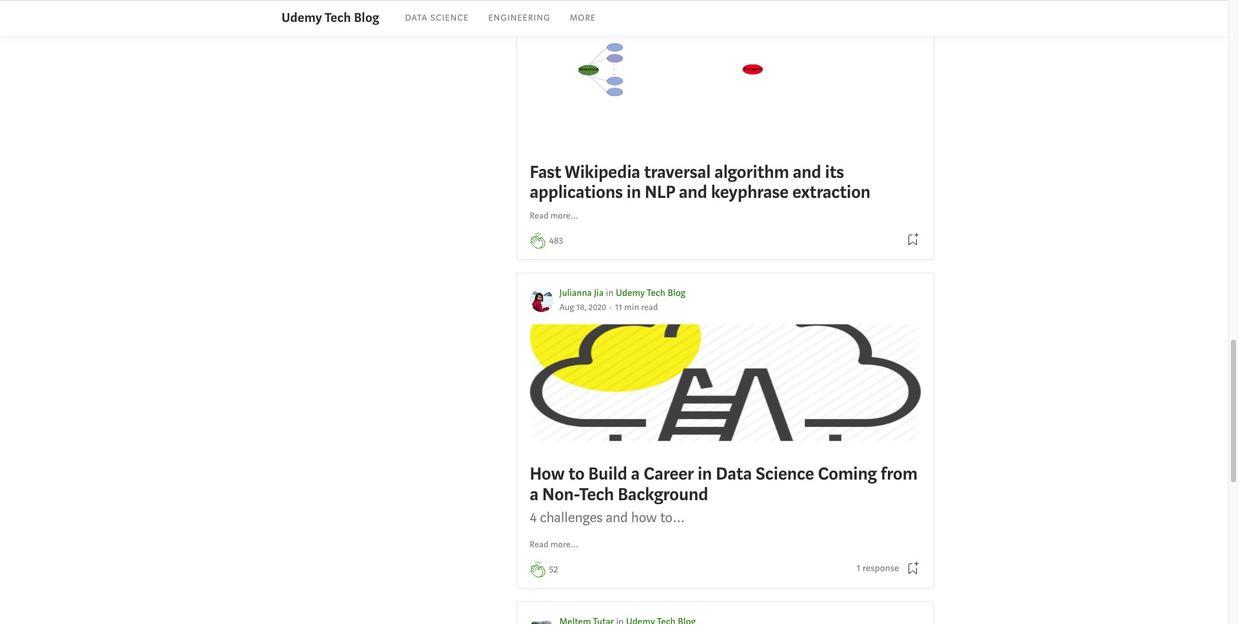 Task type: vqa. For each thing, say whether or not it's contained in the screenshot.
its Magic…
no



Task type: describe. For each thing, give the bounding box(es) containing it.
julianna jia in udemy tech blog
[[560, 287, 686, 299]]

1
[[857, 563, 861, 575]]

coming
[[818, 463, 877, 486]]

how
[[530, 463, 565, 486]]

1 vertical spatial tech
[[647, 287, 666, 299]]

julianna jia link
[[560, 287, 604, 299]]

read more… link for fast wikipedia traversal algorithm and its applications in nlp and keyphrase extraction
[[530, 210, 579, 223]]

response
[[863, 563, 900, 575]]

career
[[644, 463, 694, 486]]

aug 18, 2020 link
[[560, 302, 607, 313]]

more
[[570, 12, 596, 24]]

more link
[[570, 12, 596, 24]]

julianna
[[560, 287, 592, 299]]

jia
[[594, 287, 604, 299]]

1 response
[[857, 563, 900, 575]]

fast wikipedia traversal algorithm and its applications in nlp and keyphrase extraction
[[530, 161, 871, 204]]

algorithm
[[715, 161, 789, 184]]

fast wikipedia traversal algorithm and its applications in nlp and keyphrase extraction link
[[530, 22, 921, 206]]

483
[[549, 235, 564, 247]]

0 horizontal spatial tech
[[325, 9, 351, 26]]

in inside how to build a career in data science coming from a non-tech background 4 challenges and how to…
[[698, 463, 712, 486]]

its
[[825, 161, 844, 184]]

0 vertical spatial udemy tech blog link
[[282, 8, 380, 28]]

1 horizontal spatial udemy tech blog link
[[616, 287, 686, 299]]

engineering
[[489, 12, 551, 24]]

more… for fast wikipedia traversal algorithm and its applications in nlp and keyphrase extraction
[[551, 210, 579, 222]]

non-
[[543, 483, 580, 506]]



Task type: locate. For each thing, give the bounding box(es) containing it.
0 horizontal spatial a
[[530, 483, 539, 506]]

data science link
[[405, 12, 469, 24]]

1 more… from the top
[[551, 210, 579, 222]]

1 horizontal spatial and
[[679, 181, 708, 204]]

how to…
[[631, 508, 685, 527]]

1 vertical spatial udemy
[[616, 287, 645, 299]]

1 vertical spatial read
[[530, 539, 549, 551]]

read more… link up 483
[[530, 210, 579, 223]]

52
[[549, 564, 558, 576]]

1 horizontal spatial in
[[627, 181, 641, 204]]

more… up 483
[[551, 210, 579, 222]]

0 vertical spatial udemy
[[282, 9, 322, 26]]

1 horizontal spatial data
[[716, 463, 752, 486]]

0 horizontal spatial science
[[431, 12, 469, 24]]

how to build a career in data science coming from a non-tech background 4 challenges and how to…
[[530, 463, 918, 527]]

in left nlp
[[627, 181, 641, 204]]

0 vertical spatial tech
[[325, 9, 351, 26]]

1 horizontal spatial science
[[756, 463, 815, 486]]

11 min read image
[[609, 0, 652, 11], [615, 302, 658, 313]]

engineering link
[[489, 12, 551, 24]]

2 read more… link from the top
[[530, 539, 579, 552]]

0 horizontal spatial udemy
[[282, 9, 322, 26]]

1 read from the top
[[530, 210, 549, 222]]

go to the profile of julianna jia image
[[530, 289, 553, 312]]

and right nlp
[[679, 181, 708, 204]]

0 horizontal spatial in
[[606, 287, 614, 299]]

2 horizontal spatial tech
[[647, 287, 666, 299]]

and left its
[[793, 161, 822, 184]]

background
[[618, 483, 709, 506]]

0 horizontal spatial blog
[[354, 9, 380, 26]]

more… up 52
[[551, 539, 579, 551]]

read more…
[[530, 210, 579, 222], [530, 539, 579, 551]]

and inside how to build a career in data science coming from a non-tech background 4 challenges and how to…
[[606, 508, 628, 527]]

1 vertical spatial blog
[[668, 287, 686, 299]]

nlp
[[645, 181, 675, 204]]

2 vertical spatial in
[[698, 463, 712, 486]]

challenges
[[540, 508, 603, 527]]

read more… up 483
[[530, 210, 579, 222]]

1 vertical spatial read more… link
[[530, 539, 579, 552]]

read more… for how to build a career in data science coming from a non-tech background
[[530, 539, 579, 551]]

applications
[[530, 181, 623, 204]]

2 more… from the top
[[551, 539, 579, 551]]

blog inside 'udemy tech blog' link
[[354, 9, 380, 26]]

0 vertical spatial 11 min read image
[[609, 0, 652, 11]]

read down applications
[[530, 210, 549, 222]]

1 vertical spatial in
[[606, 287, 614, 299]]

0 vertical spatial blog
[[354, 9, 380, 26]]

0 vertical spatial read more…
[[530, 210, 579, 222]]

1 vertical spatial udemy tech blog link
[[616, 287, 686, 299]]

tech inside how to build a career in data science coming from a non-tech background 4 challenges and how to…
[[580, 483, 614, 506]]

0 horizontal spatial udemy tech blog link
[[282, 8, 380, 28]]

read for fast wikipedia traversal algorithm and its applications in nlp and keyphrase extraction
[[530, 210, 549, 222]]

a
[[631, 463, 640, 486], [530, 483, 539, 506]]

2 horizontal spatial and
[[793, 161, 822, 184]]

udemy
[[282, 9, 322, 26], [616, 287, 645, 299]]

extraction
[[793, 181, 871, 204]]

data
[[405, 12, 428, 24], [716, 463, 752, 486]]

tech
[[325, 9, 351, 26], [647, 287, 666, 299], [580, 483, 614, 506]]

data science
[[405, 12, 469, 24]]

udemy tech blog
[[282, 9, 380, 26]]

udemy inside 'udemy tech blog' link
[[282, 9, 322, 26]]

18,
[[577, 302, 587, 313]]

1 horizontal spatial blog
[[668, 287, 686, 299]]

in right the career
[[698, 463, 712, 486]]

and left the how to…
[[606, 508, 628, 527]]

0 horizontal spatial data
[[405, 12, 428, 24]]

in right the jia
[[606, 287, 614, 299]]

more… for how to build a career in data science coming from a non-tech background
[[551, 539, 579, 551]]

keyphrase
[[711, 181, 789, 204]]

0 vertical spatial read more… link
[[530, 210, 579, 223]]

1 read more… from the top
[[530, 210, 579, 222]]

0 vertical spatial read
[[530, 210, 549, 222]]

52 button
[[549, 563, 558, 578]]

data inside how to build a career in data science coming from a non-tech background 4 challenges and how to…
[[716, 463, 752, 486]]

blog
[[354, 9, 380, 26], [668, 287, 686, 299]]

1 vertical spatial data
[[716, 463, 752, 486]]

wikipedia
[[565, 161, 641, 184]]

483 button
[[549, 234, 564, 249]]

1 response link
[[857, 562, 900, 577]]

fast
[[530, 161, 562, 184]]

2 read more… from the top
[[530, 539, 579, 551]]

1 horizontal spatial tech
[[580, 483, 614, 506]]

science inside how to build a career in data science coming from a non-tech background 4 challenges and how to…
[[756, 463, 815, 486]]

science
[[431, 12, 469, 24], [756, 463, 815, 486]]

1 vertical spatial read more…
[[530, 539, 579, 551]]

0 vertical spatial data
[[405, 12, 428, 24]]

0 vertical spatial in
[[627, 181, 641, 204]]

to
[[569, 463, 585, 486]]

read more… up 52
[[530, 539, 579, 551]]

2 vertical spatial tech
[[580, 483, 614, 506]]

a right "build" at the bottom of page
[[631, 463, 640, 486]]

more…
[[551, 210, 579, 222], [551, 539, 579, 551]]

read more… for fast wikipedia traversal algorithm and its applications in nlp and keyphrase extraction
[[530, 210, 579, 222]]

in
[[627, 181, 641, 204], [606, 287, 614, 299], [698, 463, 712, 486]]

read down 4
[[530, 539, 549, 551]]

build
[[589, 463, 628, 486]]

1 horizontal spatial a
[[631, 463, 640, 486]]

1 vertical spatial more…
[[551, 539, 579, 551]]

in inside "fast wikipedia traversal algorithm and its applications in nlp and keyphrase extraction"
[[627, 181, 641, 204]]

aug
[[560, 302, 574, 313]]

udemy tech blog link
[[282, 8, 380, 28], [616, 287, 686, 299]]

1 horizontal spatial udemy
[[616, 287, 645, 299]]

0 horizontal spatial and
[[606, 508, 628, 527]]

1 read more… link from the top
[[530, 210, 579, 223]]

4
[[530, 508, 537, 527]]

aug 18, 2020
[[560, 302, 607, 313]]

traversal
[[644, 161, 711, 184]]

read for how to build a career in data science coming from a non-tech background
[[530, 539, 549, 551]]

read more… link up 52
[[530, 539, 579, 552]]

and
[[793, 161, 822, 184], [679, 181, 708, 204], [606, 508, 628, 527]]

1 vertical spatial science
[[756, 463, 815, 486]]

2020
[[589, 302, 607, 313]]

2 read from the top
[[530, 539, 549, 551]]

2 horizontal spatial in
[[698, 463, 712, 486]]

read
[[530, 210, 549, 222], [530, 539, 549, 551]]

1 vertical spatial 11 min read image
[[615, 302, 658, 313]]

0 vertical spatial science
[[431, 12, 469, 24]]

read more… link for how to build a career in data science coming from a non-tech background
[[530, 539, 579, 552]]

0 vertical spatial more…
[[551, 210, 579, 222]]

a up 4
[[530, 483, 539, 506]]

from
[[881, 463, 918, 486]]

read more… link
[[530, 210, 579, 223], [530, 539, 579, 552]]



